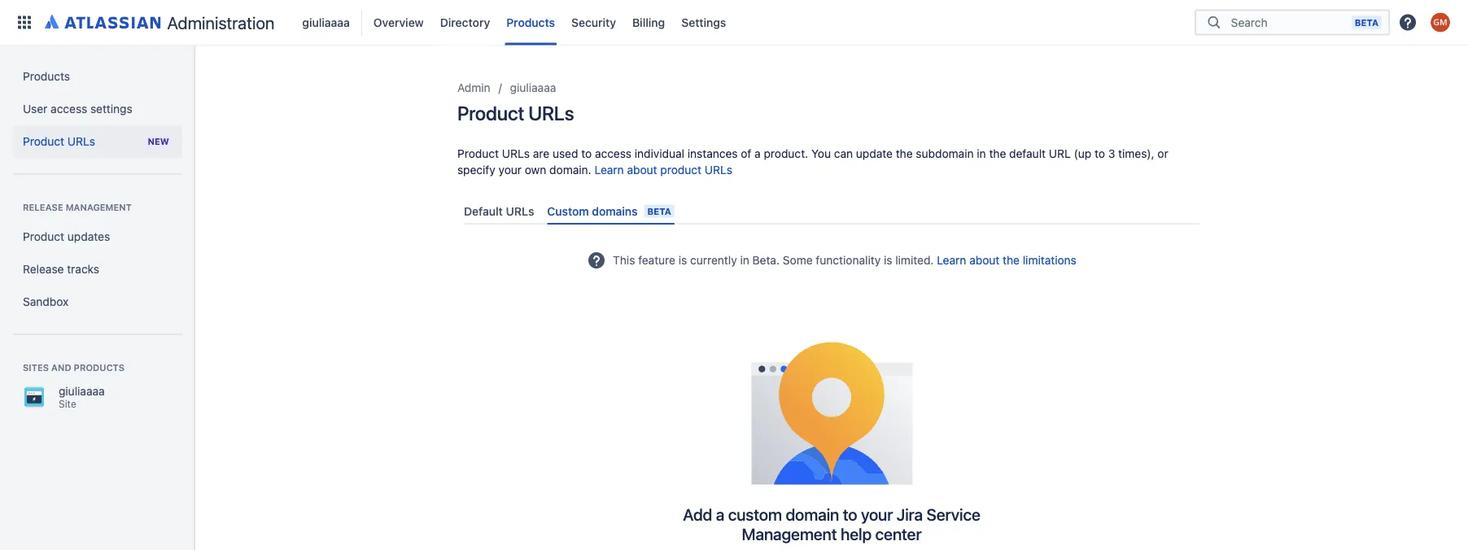 Task type: describe. For each thing, give the bounding box(es) containing it.
tracks
[[67, 263, 99, 276]]

release for release management
[[23, 202, 63, 213]]

the left default at right top
[[990, 147, 1007, 160]]

to for instances
[[582, 147, 592, 160]]

beta message image
[[587, 251, 607, 270]]

used
[[553, 147, 578, 160]]

1 vertical spatial product urls
[[23, 135, 95, 148]]

administration
[[167, 12, 275, 33]]

your inside add a custom domain to your jira service management help center
[[861, 505, 893, 524]]

0 horizontal spatial access
[[51, 102, 87, 116]]

product updates link
[[13, 221, 182, 253]]

product.
[[764, 147, 809, 160]]

service
[[927, 505, 981, 524]]

settings link
[[677, 9, 731, 35]]

0 vertical spatial giuliaaaa link
[[298, 9, 355, 35]]

add
[[683, 505, 713, 524]]

1 vertical spatial about
[[970, 254, 1000, 267]]

0 horizontal spatial giuliaaaa
[[59, 385, 105, 398]]

1 horizontal spatial products link
[[502, 9, 560, 35]]

directory
[[440, 15, 490, 29]]

default
[[464, 204, 503, 218]]

urls down "instances"
[[705, 163, 733, 177]]

sites and products
[[23, 363, 125, 373]]

feature
[[639, 254, 676, 267]]

sandbox link
[[13, 286, 182, 318]]

url
[[1049, 147, 1071, 160]]

product down admin link
[[458, 102, 525, 125]]

administration banner
[[0, 0, 1469, 46]]

products for the left the products link
[[23, 70, 70, 83]]

administration link
[[39, 9, 281, 35]]

product
[[661, 163, 702, 177]]

release management
[[23, 202, 132, 213]]

overview link
[[369, 9, 429, 35]]

directory link
[[435, 9, 495, 35]]

giuliaaaa for giuliaaaa link to the right
[[510, 81, 556, 94]]

and
[[51, 363, 71, 373]]

custom
[[728, 505, 782, 524]]

jira
[[897, 505, 923, 524]]

1 vertical spatial in
[[741, 254, 750, 267]]

site
[[59, 398, 76, 410]]

admin
[[458, 81, 491, 94]]

the right "update"
[[896, 147, 913, 160]]

to for service
[[843, 505, 858, 524]]

settings
[[682, 15, 727, 29]]

functionality
[[816, 254, 881, 267]]

urls inside tab
[[506, 204, 534, 218]]

2 horizontal spatial to
[[1095, 147, 1106, 160]]

urls down user access settings on the left top of the page
[[67, 135, 95, 148]]

can
[[834, 147, 853, 160]]

user
[[23, 102, 48, 116]]

product up release tracks
[[23, 230, 64, 243]]

global navigation element
[[10, 0, 1195, 45]]

urls up the "are"
[[529, 102, 574, 125]]

instances
[[688, 147, 738, 160]]

tab list containing default urls
[[458, 198, 1207, 225]]

billing
[[633, 15, 665, 29]]

are
[[533, 147, 550, 160]]

new
[[148, 136, 169, 147]]

default urls
[[464, 204, 534, 218]]

account image
[[1431, 13, 1451, 32]]

this
[[613, 254, 635, 267]]

management
[[742, 525, 837, 544]]

3
[[1109, 147, 1116, 160]]

domain
[[786, 505, 840, 524]]

products
[[74, 363, 125, 373]]

custom
[[547, 204, 589, 218]]

domain.
[[550, 163, 592, 177]]

urls inside product urls are used to access individual instances of a product. you can update the subdomain in the default url (up to 3 times), or specify your own domain.
[[502, 147, 530, 160]]

subdomain
[[916, 147, 974, 160]]

user access settings
[[23, 102, 133, 116]]

of
[[741, 147, 752, 160]]

sites
[[23, 363, 49, 373]]

0 vertical spatial product urls
[[458, 102, 574, 125]]

individual
[[635, 147, 685, 160]]

domains
[[592, 204, 638, 218]]

0 vertical spatial about
[[627, 163, 658, 177]]

user access settings link
[[13, 93, 182, 125]]

times),
[[1119, 147, 1155, 160]]

a inside product urls are used to access individual instances of a product. you can update the subdomain in the default url (up to 3 times), or specify your own domain.
[[755, 147, 761, 160]]



Task type: locate. For each thing, give the bounding box(es) containing it.
the left limitations
[[1003, 254, 1020, 267]]

0 horizontal spatial products link
[[13, 60, 182, 93]]

is right "feature"
[[679, 254, 687, 267]]

your up help
[[861, 505, 893, 524]]

add a custom domain to your jira service management help center
[[683, 505, 981, 544]]

2 vertical spatial giuliaaaa
[[59, 385, 105, 398]]

products up user
[[23, 70, 70, 83]]

a right the of
[[755, 147, 761, 160]]

0 vertical spatial in
[[977, 147, 987, 160]]

release tracks
[[23, 263, 99, 276]]

a
[[755, 147, 761, 160], [716, 505, 725, 524]]

giuliaaaa inside global navigation element
[[302, 15, 350, 29]]

updates
[[67, 230, 110, 243]]

2 horizontal spatial giuliaaaa
[[510, 81, 556, 94]]

or
[[1158, 147, 1169, 160]]

about left limitations
[[970, 254, 1000, 267]]

settings
[[90, 102, 133, 116]]

0 vertical spatial products
[[507, 15, 555, 29]]

beta
[[1356, 17, 1379, 28]]

to up help
[[843, 505, 858, 524]]

0 horizontal spatial is
[[679, 254, 687, 267]]

1 horizontal spatial giuliaaaa link
[[510, 78, 556, 98]]

about
[[627, 163, 658, 177], [970, 254, 1000, 267]]

release up product updates
[[23, 202, 63, 213]]

to inside add a custom domain to your jira service management help center
[[843, 505, 858, 524]]

help icon image
[[1399, 13, 1418, 32]]

tab list
[[458, 198, 1207, 225]]

beta.
[[753, 254, 780, 267]]

product down user
[[23, 135, 64, 148]]

1 vertical spatial access
[[595, 147, 632, 160]]

access
[[51, 102, 87, 116], [595, 147, 632, 160]]

this feature is currently in beta. some functionality is limited. learn about the limitations
[[613, 254, 1077, 267]]

to left 3
[[1095, 147, 1106, 160]]

giuliaaaa
[[302, 15, 350, 29], [510, 81, 556, 94], [59, 385, 105, 398]]

center
[[876, 525, 922, 544]]

products link left security link on the left of the page
[[502, 9, 560, 35]]

giuliaaaa link
[[298, 9, 355, 35], [510, 78, 556, 98]]

update
[[856, 147, 893, 160]]

0 vertical spatial release
[[23, 202, 63, 213]]

learn about product urls link
[[595, 163, 733, 177]]

urls left the "are"
[[502, 147, 530, 160]]

1 horizontal spatial products
[[507, 15, 555, 29]]

currently
[[691, 254, 737, 267]]

1 vertical spatial giuliaaaa
[[510, 81, 556, 94]]

you
[[812, 147, 831, 160]]

release up sandbox
[[23, 263, 64, 276]]

urls right default
[[506, 204, 534, 218]]

0 vertical spatial giuliaaaa
[[302, 15, 350, 29]]

giuliaaaa for topmost giuliaaaa link
[[302, 15, 350, 29]]

product urls up the "are"
[[458, 102, 574, 125]]

0 horizontal spatial to
[[582, 147, 592, 160]]

billing link
[[628, 9, 670, 35]]

access inside product urls are used to access individual instances of a product. you can update the subdomain in the default url (up to 3 times), or specify your own domain.
[[595, 147, 632, 160]]

(up
[[1074, 147, 1092, 160]]

release for release tracks
[[23, 263, 64, 276]]

default
[[1010, 147, 1046, 160]]

your inside product urls are used to access individual instances of a product. you can update the subdomain in the default url (up to 3 times), or specify your own domain.
[[499, 163, 522, 177]]

access left the individual
[[595, 147, 632, 160]]

1 horizontal spatial learn
[[937, 254, 967, 267]]

1 vertical spatial your
[[861, 505, 893, 524]]

products link
[[502, 9, 560, 35], [13, 60, 182, 93]]

product up specify at the top of the page
[[458, 147, 499, 160]]

learn about the limitations link
[[937, 254, 1077, 267]]

own
[[525, 163, 547, 177]]

security link
[[567, 9, 621, 35]]

product
[[458, 102, 525, 125], [23, 135, 64, 148], [458, 147, 499, 160], [23, 230, 64, 243]]

urls
[[529, 102, 574, 125], [67, 135, 95, 148], [502, 147, 530, 160], [705, 163, 733, 177], [506, 204, 534, 218]]

in right subdomain
[[977, 147, 987, 160]]

1 is from the left
[[679, 254, 687, 267]]

product urls down user access settings on the left top of the page
[[23, 135, 95, 148]]

your
[[499, 163, 522, 177], [861, 505, 893, 524]]

limited.
[[896, 254, 934, 267]]

1 horizontal spatial access
[[595, 147, 632, 160]]

product inside product urls are used to access individual instances of a product. you can update the subdomain in the default url (up to 3 times), or specify your own domain.
[[458, 147, 499, 160]]

a inside add a custom domain to your jira service management help center
[[716, 505, 725, 524]]

products for the products link to the right
[[507, 15, 555, 29]]

0 horizontal spatial about
[[627, 163, 658, 177]]

2 is from the left
[[884, 254, 893, 267]]

giuliaaaa link right admin link
[[510, 78, 556, 98]]

0 horizontal spatial in
[[741, 254, 750, 267]]

products link up settings
[[13, 60, 182, 93]]

some
[[783, 254, 813, 267]]

in left beta.
[[741, 254, 750, 267]]

your left own
[[499, 163, 522, 177]]

giuliaaaa site
[[59, 385, 105, 410]]

0 vertical spatial a
[[755, 147, 761, 160]]

1 horizontal spatial is
[[884, 254, 893, 267]]

giuliaaaa down sites and products
[[59, 385, 105, 398]]

overview
[[374, 15, 424, 29]]

default urls tab
[[458, 198, 541, 225]]

learn right limited.
[[937, 254, 967, 267]]

1 horizontal spatial your
[[861, 505, 893, 524]]

access right user
[[51, 102, 87, 116]]

0 vertical spatial learn
[[595, 163, 624, 177]]

sandbox
[[23, 295, 69, 309]]

product updates
[[23, 230, 110, 243]]

1 vertical spatial products link
[[13, 60, 182, 93]]

1 vertical spatial a
[[716, 505, 725, 524]]

0 vertical spatial access
[[51, 102, 87, 116]]

1 vertical spatial giuliaaaa link
[[510, 78, 556, 98]]

help
[[841, 525, 872, 544]]

search icon image
[[1205, 14, 1225, 31]]

1 vertical spatial learn
[[937, 254, 967, 267]]

1 horizontal spatial product urls
[[458, 102, 574, 125]]

0 horizontal spatial products
[[23, 70, 70, 83]]

giuliaaaa link left overview link
[[298, 9, 355, 35]]

0 horizontal spatial a
[[716, 505, 725, 524]]

0 vertical spatial products link
[[502, 9, 560, 35]]

learn
[[595, 163, 624, 177], [937, 254, 967, 267]]

about down the individual
[[627, 163, 658, 177]]

1 vertical spatial release
[[23, 263, 64, 276]]

1 vertical spatial products
[[23, 70, 70, 83]]

giuliaaaa left overview
[[302, 15, 350, 29]]

0 horizontal spatial learn
[[595, 163, 624, 177]]

release
[[23, 202, 63, 213], [23, 263, 64, 276]]

is
[[679, 254, 687, 267], [884, 254, 893, 267]]

1 release from the top
[[23, 202, 63, 213]]

toggle navigation image
[[179, 65, 215, 98]]

appswitcher icon image
[[15, 13, 34, 32]]

limitations
[[1023, 254, 1077, 267]]

1 horizontal spatial in
[[977, 147, 987, 160]]

in inside product urls are used to access individual instances of a product. you can update the subdomain in the default url (up to 3 times), or specify your own domain.
[[977, 147, 987, 160]]

1 horizontal spatial giuliaaaa
[[302, 15, 350, 29]]

Search field
[[1227, 8, 1352, 37]]

to right the used
[[582, 147, 592, 160]]

0 horizontal spatial your
[[499, 163, 522, 177]]

learn about product urls
[[595, 163, 733, 177]]

1 horizontal spatial a
[[755, 147, 761, 160]]

specify
[[458, 163, 496, 177]]

the
[[896, 147, 913, 160], [990, 147, 1007, 160], [1003, 254, 1020, 267]]

is left limited.
[[884, 254, 893, 267]]

0 vertical spatial your
[[499, 163, 522, 177]]

product urls
[[458, 102, 574, 125], [23, 135, 95, 148]]

1 horizontal spatial about
[[970, 254, 1000, 267]]

a right add
[[716, 505, 725, 524]]

custom domains
[[547, 204, 638, 218]]

atlassian image
[[45, 11, 161, 31], [45, 11, 161, 31]]

to
[[582, 147, 592, 160], [1095, 147, 1106, 160], [843, 505, 858, 524]]

in
[[977, 147, 987, 160], [741, 254, 750, 267]]

management
[[66, 202, 132, 213]]

learn right domain.
[[595, 163, 624, 177]]

beta
[[648, 206, 672, 217]]

release tracks link
[[13, 253, 182, 286]]

admin link
[[458, 78, 491, 98]]

products
[[507, 15, 555, 29], [23, 70, 70, 83]]

0 horizontal spatial product urls
[[23, 135, 95, 148]]

products inside global navigation element
[[507, 15, 555, 29]]

2 release from the top
[[23, 263, 64, 276]]

giuliaaaa right admin in the left top of the page
[[510, 81, 556, 94]]

security
[[572, 15, 616, 29]]

1 horizontal spatial to
[[843, 505, 858, 524]]

0 horizontal spatial giuliaaaa link
[[298, 9, 355, 35]]

product urls are used to access individual instances of a product. you can update the subdomain in the default url (up to 3 times), or specify your own domain.
[[458, 147, 1169, 177]]

products left security
[[507, 15, 555, 29]]



Task type: vqa. For each thing, say whether or not it's contained in the screenshot.
middle TO
yes



